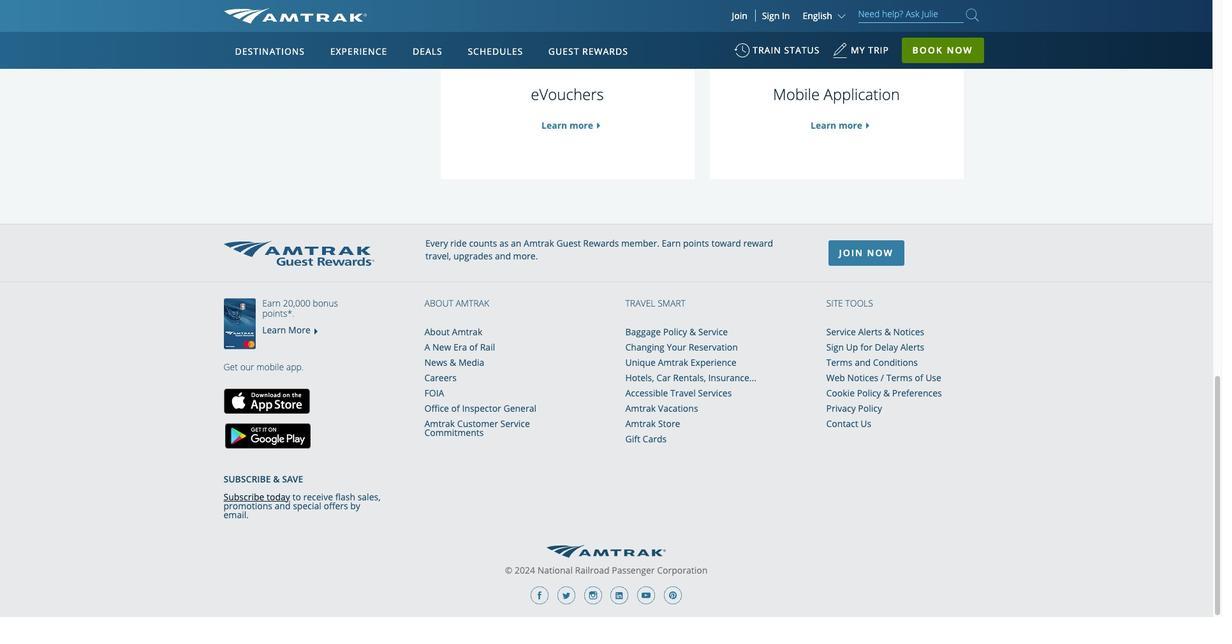 Task type: locate. For each thing, give the bounding box(es) containing it.
amtrak on facebook image
[[531, 587, 549, 604]]

amtrak down your
[[658, 357, 688, 369]]

a
[[425, 342, 430, 354]]

& up delay
[[885, 326, 891, 338]]

0 horizontal spatial and
[[275, 500, 291, 512]]

1 vertical spatial sign
[[826, 342, 844, 354]]

web notices / terms of use link
[[826, 372, 941, 384]]

english button
[[803, 10, 849, 22]]

notices down terms and conditions link
[[847, 372, 879, 384]]

1 horizontal spatial learn
[[542, 119, 567, 132]]

1 horizontal spatial and
[[495, 250, 511, 262]]

0 vertical spatial policy
[[663, 326, 687, 338]]

of right the office
[[451, 403, 460, 415]]

amtrak image
[[224, 8, 367, 24], [547, 545, 666, 558]]

earn left points
[[662, 238, 681, 250]]

an
[[511, 238, 521, 250]]

learn more link down evouchers
[[542, 119, 593, 132]]

0 horizontal spatial learn
[[262, 324, 286, 336]]

alerts up conditions
[[900, 342, 924, 354]]

rewards
[[582, 45, 628, 57], [583, 238, 619, 250]]

2024
[[515, 564, 535, 576]]

& inside about amtrak a new era of rail news & media careers foia office of inspector general amtrak customer service commitments
[[450, 357, 456, 369]]

counts
[[469, 238, 497, 250]]

0 horizontal spatial experience
[[330, 45, 387, 57]]

era
[[453, 342, 467, 354]]

0 horizontal spatial more
[[570, 119, 593, 132]]

1 horizontal spatial more
[[839, 119, 862, 132]]

join left now
[[839, 247, 864, 259]]

footer
[[0, 224, 1213, 617], [224, 449, 386, 521]]

more down evouchers
[[570, 119, 593, 132]]

1 vertical spatial alerts
[[900, 342, 924, 354]]

and inside to receive flash sales, promotions and special offers by email.
[[275, 500, 291, 512]]

secondary navigation
[[224, 0, 415, 205]]

train
[[753, 44, 781, 56]]

service up the reservation
[[698, 326, 728, 338]]

search icon image
[[966, 6, 979, 24]]

guest up evouchers
[[548, 45, 579, 57]]

deals button
[[408, 34, 448, 70]]

2 horizontal spatial and
[[855, 357, 871, 369]]

learn more for evouchers
[[542, 119, 593, 132]]

0 vertical spatial and
[[495, 250, 511, 262]]

service inside about amtrak a new era of rail news & media careers foia office of inspector general amtrak customer service commitments
[[500, 418, 530, 430]]

reward
[[743, 238, 773, 250]]

20,000
[[283, 298, 310, 310]]

0 vertical spatial notices
[[893, 326, 924, 338]]

a new era of rail link
[[425, 342, 495, 354]]

1 learn more link from the left
[[542, 119, 593, 132]]

about for about amtrak
[[425, 298, 453, 310]]

travel smart
[[625, 298, 686, 310]]

1 vertical spatial join
[[839, 247, 864, 259]]

application
[[824, 83, 900, 104]]

0 vertical spatial about
[[425, 298, 453, 310]]

1 vertical spatial about
[[425, 326, 450, 338]]

amtrak down the accessible
[[625, 403, 656, 415]]

subscribe
[[224, 491, 264, 503]]

0 horizontal spatial alerts
[[858, 326, 882, 338]]

cookie policy & preferences link
[[826, 388, 942, 400]]

points
[[683, 238, 709, 250]]

0 vertical spatial terms
[[826, 357, 853, 369]]

rentals,
[[673, 372, 706, 384]]

0 horizontal spatial travel
[[625, 298, 655, 310]]

1 horizontal spatial travel
[[670, 388, 696, 400]]

1 vertical spatial travel
[[670, 388, 696, 400]]

about for about amtrak a new era of rail news & media careers foia office of inspector general amtrak customer service commitments
[[425, 326, 450, 338]]

amtrak guest rewards image
[[224, 241, 374, 266]]

learn more for mobile application
[[811, 119, 862, 132]]

notices up delay
[[893, 326, 924, 338]]

amtrak up about amtrak link
[[456, 298, 489, 310]]

1 learn more from the left
[[542, 119, 593, 132]]

about inside about amtrak a new era of rail news & media careers foia office of inspector general amtrak customer service commitments
[[425, 326, 450, 338]]

vacations
[[658, 403, 698, 415]]

application
[[271, 107, 577, 285]]

0 vertical spatial guest
[[548, 45, 579, 57]]

terms up web
[[826, 357, 853, 369]]

0 horizontal spatial notices
[[847, 372, 879, 384]]

1 horizontal spatial notices
[[893, 326, 924, 338]]

0 vertical spatial experience
[[330, 45, 387, 57]]

and
[[495, 250, 511, 262], [855, 357, 871, 369], [275, 500, 291, 512]]

2 vertical spatial of
[[451, 403, 460, 415]]

delay
[[875, 342, 898, 354]]

sign left up
[[826, 342, 844, 354]]

2 vertical spatial policy
[[858, 403, 882, 415]]

customer
[[457, 418, 498, 430]]

about up about amtrak link
[[425, 298, 453, 310]]

every ride counts as an amtrak guest rewards member. earn points toward reward travel, upgrades and more.
[[425, 238, 773, 262]]

amtrak vacations link
[[625, 403, 698, 415]]

1 vertical spatial guest
[[556, 238, 581, 250]]

amtrak image up © 2024 national railroad passenger corporation
[[547, 545, 666, 558]]

offers
[[324, 500, 348, 512]]

1 vertical spatial rewards
[[583, 238, 619, 250]]

earn inside earn 20,000 bonus points*. learn more
[[262, 298, 281, 310]]

learn down evouchers
[[542, 119, 567, 132]]

0 vertical spatial alerts
[[858, 326, 882, 338]]

travel,
[[425, 250, 451, 262]]

policy up your
[[663, 326, 687, 338]]

2 learn more from the left
[[811, 119, 862, 132]]

amtrak store link
[[625, 418, 680, 430]]

0 horizontal spatial of
[[451, 403, 460, 415]]

travel up vacations
[[670, 388, 696, 400]]

now
[[947, 44, 973, 56]]

2 learn more link from the left
[[811, 119, 862, 132]]

guest right an
[[556, 238, 581, 250]]

privacy
[[826, 403, 856, 415]]

2 more from the left
[[839, 119, 862, 132]]

guest
[[548, 45, 579, 57], [556, 238, 581, 250]]

1 horizontal spatial learn more link
[[811, 119, 862, 132]]

service inside baggage policy & service changing your reservation unique amtrak experience hotels, car rentals, insurance... accessible travel services amtrak vacations amtrak store gift cards
[[698, 326, 728, 338]]

0 horizontal spatial learn more link
[[542, 119, 593, 132]]

Please enter your search item search field
[[858, 6, 964, 23]]

amtrak on instagram image
[[584, 587, 602, 604]]

0 vertical spatial rewards
[[582, 45, 628, 57]]

earn left 20,000
[[262, 298, 281, 310]]

service down general
[[500, 418, 530, 430]]

every
[[425, 238, 448, 250]]

sign left "in"
[[762, 10, 780, 22]]

sign in
[[762, 10, 790, 22]]

to receive flash sales, promotions and special offers by email.
[[224, 491, 381, 521]]

travel up baggage
[[625, 298, 655, 310]]

join for join
[[732, 10, 748, 22]]

1 horizontal spatial sign
[[826, 342, 844, 354]]

sales,
[[358, 491, 381, 503]]

0 horizontal spatial service
[[500, 418, 530, 430]]

1 horizontal spatial join
[[839, 247, 864, 259]]

amtrak up era
[[452, 326, 482, 338]]

learn inside earn 20,000 bonus points*. learn more
[[262, 324, 286, 336]]

subscribe today
[[224, 491, 290, 503]]

0 horizontal spatial terms
[[826, 357, 853, 369]]

& down "web notices / terms of use" link
[[883, 388, 890, 400]]

0 vertical spatial of
[[469, 342, 478, 354]]

and inside every ride counts as an amtrak guest rewards member. earn points toward reward travel, upgrades and more.
[[495, 250, 511, 262]]

1 vertical spatial amtrak image
[[547, 545, 666, 558]]

rewards up evouchers
[[582, 45, 628, 57]]

experience
[[330, 45, 387, 57], [691, 357, 736, 369]]

& inside baggage policy & service changing your reservation unique amtrak experience hotels, car rentals, insurance... accessible travel services amtrak vacations amtrak store gift cards
[[690, 326, 696, 338]]

learn more down evouchers
[[542, 119, 593, 132]]

0 horizontal spatial sign
[[762, 10, 780, 22]]

rewards left member.
[[583, 238, 619, 250]]

terms down conditions
[[886, 372, 913, 384]]

regions map image
[[271, 107, 577, 285]]

more down application
[[839, 119, 862, 132]]

alerts up for
[[858, 326, 882, 338]]

policy up us
[[858, 403, 882, 415]]

of right era
[[469, 342, 478, 354]]

and down as
[[495, 250, 511, 262]]

service inside service alerts & notices sign up for delay alerts terms and conditions web notices / terms of use cookie policy & preferences privacy policy contact us
[[826, 326, 856, 338]]

1 vertical spatial policy
[[857, 388, 881, 400]]

learn more down mobile application
[[811, 119, 862, 132]]

join left sign in button
[[732, 10, 748, 22]]

0 horizontal spatial learn more
[[542, 119, 593, 132]]

0 vertical spatial earn
[[662, 238, 681, 250]]

experience button
[[325, 34, 392, 70]]

learn down points*.
[[262, 324, 286, 336]]

cards
[[643, 433, 667, 446]]

my trip
[[851, 44, 889, 56]]

guest rewards button
[[543, 34, 633, 70]]

1 horizontal spatial learn more
[[811, 119, 862, 132]]

get
[[224, 361, 238, 373]]

train status link
[[734, 38, 820, 70]]

0 vertical spatial sign
[[762, 10, 780, 22]]

and down for
[[855, 357, 871, 369]]

about amtrak link
[[425, 326, 482, 338]]

& down a new era of rail link
[[450, 357, 456, 369]]

gift
[[625, 433, 640, 446]]

join now link
[[828, 241, 904, 266]]

policy down the /
[[857, 388, 881, 400]]

of left use
[[915, 372, 923, 384]]

up
[[846, 342, 858, 354]]

evouchers
[[531, 83, 604, 104]]

earn inside every ride counts as an amtrak guest rewards member. earn points toward reward travel, upgrades and more.
[[662, 238, 681, 250]]

2 horizontal spatial learn
[[811, 119, 836, 132]]

learn down mobile application
[[811, 119, 836, 132]]

2 horizontal spatial service
[[826, 326, 856, 338]]

about up new
[[425, 326, 450, 338]]

1 horizontal spatial terms
[[886, 372, 913, 384]]

service
[[698, 326, 728, 338], [826, 326, 856, 338], [500, 418, 530, 430]]

1 vertical spatial and
[[855, 357, 871, 369]]

join button
[[724, 10, 756, 22]]

about amtrak
[[425, 298, 489, 310]]

car
[[657, 372, 671, 384]]

insurance...
[[708, 372, 757, 384]]

2 vertical spatial and
[[275, 500, 291, 512]]

2 horizontal spatial of
[[915, 372, 923, 384]]

service up up
[[826, 326, 856, 338]]

and left to at the bottom of page
[[275, 500, 291, 512]]

1 more from the left
[[570, 119, 593, 132]]

learn more link down mobile application
[[811, 119, 862, 132]]

changing your reservation link
[[625, 342, 738, 354]]

upgrades
[[453, 250, 493, 262]]

contact us link
[[826, 418, 872, 430]]

1 vertical spatial of
[[915, 372, 923, 384]]

2 about from the top
[[425, 326, 450, 338]]

1 vertical spatial earn
[[262, 298, 281, 310]]

use
[[926, 372, 941, 384]]

more
[[570, 119, 593, 132], [839, 119, 862, 132]]

1 horizontal spatial earn
[[662, 238, 681, 250]]

amtrak
[[524, 238, 554, 250], [456, 298, 489, 310], [452, 326, 482, 338], [658, 357, 688, 369], [625, 403, 656, 415], [425, 418, 455, 430], [625, 418, 656, 430]]

1 horizontal spatial service
[[698, 326, 728, 338]]

1 horizontal spatial alerts
[[900, 342, 924, 354]]

& up 'changing your reservation' link
[[690, 326, 696, 338]]

join for join now
[[839, 247, 864, 259]]

sign up for delay alerts link
[[826, 342, 924, 354]]

hotels, car rentals, insurance... link
[[625, 372, 757, 384]]

1 vertical spatial experience
[[691, 357, 736, 369]]

foia
[[425, 388, 444, 400]]

1 about from the top
[[425, 298, 453, 310]]

0 horizontal spatial amtrak image
[[224, 8, 367, 24]]

sign inside service alerts & notices sign up for delay alerts terms and conditions web notices / terms of use cookie policy & preferences privacy policy contact us
[[826, 342, 844, 354]]

learn more link for mobile application
[[811, 119, 862, 132]]

railroad
[[575, 564, 610, 576]]

baggage
[[625, 326, 661, 338]]

notices
[[893, 326, 924, 338], [847, 372, 879, 384]]

amtrak image up destinations
[[224, 8, 367, 24]]

0 horizontal spatial join
[[732, 10, 748, 22]]

0 horizontal spatial earn
[[262, 298, 281, 310]]

rewards inside popup button
[[582, 45, 628, 57]]

experience inside baggage policy & service changing your reservation unique amtrak experience hotels, car rentals, insurance... accessible travel services amtrak vacations amtrak store gift cards
[[691, 357, 736, 369]]

1 horizontal spatial experience
[[691, 357, 736, 369]]

contact
[[826, 418, 858, 430]]

special
[[293, 500, 321, 512]]

0 vertical spatial join
[[732, 10, 748, 22]]

amtrak up more. at left top
[[524, 238, 554, 250]]

guest inside every ride counts as an amtrak guest rewards member. earn points toward reward travel, upgrades and more.
[[556, 238, 581, 250]]

app.
[[286, 361, 304, 373]]

banner
[[0, 0, 1213, 295]]



Task type: vqa. For each thing, say whether or not it's contained in the screenshot.
Preferences
yes



Task type: describe. For each thing, give the bounding box(es) containing it.
amtrak on twitter image
[[558, 587, 575, 604]]

deals
[[413, 45, 443, 57]]

subscribe
[[224, 474, 271, 486]]

1 vertical spatial terms
[[886, 372, 913, 384]]

and inside service alerts & notices sign up for delay alerts terms and conditions web notices / terms of use cookie policy & preferences privacy policy contact us
[[855, 357, 871, 369]]

amtrak inside every ride counts as an amtrak guest rewards member. earn points toward reward travel, upgrades and more.
[[524, 238, 554, 250]]

office of inspector general link
[[425, 403, 536, 415]]

pinterest image
[[664, 587, 682, 604]]

book
[[913, 44, 943, 56]]

learn for mobile application
[[811, 119, 836, 132]]

site
[[826, 298, 843, 310]]

today
[[267, 491, 290, 503]]

mobile
[[773, 83, 820, 104]]

book now button
[[902, 38, 984, 63]]

points*.
[[262, 308, 294, 320]]

to
[[292, 491, 301, 503]]

1 horizontal spatial amtrak image
[[547, 545, 666, 558]]

more
[[288, 324, 311, 336]]

my
[[851, 44, 865, 56]]

0 vertical spatial amtrak image
[[224, 8, 367, 24]]

foia link
[[425, 388, 444, 400]]

toward
[[712, 238, 741, 250]]

mobile application
[[773, 83, 900, 104]]

learn for evouchers
[[542, 119, 567, 132]]

member.
[[621, 238, 659, 250]]

unique amtrak experience link
[[625, 357, 736, 369]]

conditions
[[873, 357, 918, 369]]

smart
[[658, 298, 686, 310]]

hotels,
[[625, 372, 654, 384]]

ride
[[450, 238, 467, 250]]

application inside banner
[[271, 107, 577, 285]]

footer containing subscribe & save
[[224, 449, 386, 521]]

sign in button
[[762, 10, 790, 22]]

of inside service alerts & notices sign up for delay alerts terms and conditions web notices / terms of use cookie policy & preferences privacy policy contact us
[[915, 372, 923, 384]]

news & media link
[[425, 357, 484, 369]]

accessible
[[625, 388, 668, 400]]

tools
[[845, 298, 873, 310]]

save
[[282, 474, 303, 486]]

email.
[[224, 509, 249, 521]]

1 horizontal spatial of
[[469, 342, 478, 354]]

accessible travel services link
[[625, 388, 732, 400]]

by
[[350, 500, 360, 512]]

more.
[[513, 250, 538, 262]]

amtrak guest rewards preferred mastercard image
[[224, 299, 262, 350]]

subscribe today link
[[224, 491, 290, 503]]

media
[[459, 357, 484, 369]]

service alerts & notices sign up for delay alerts terms and conditions web notices / terms of use cookie policy & preferences privacy policy contact us
[[826, 326, 942, 430]]

amtrak up gift cards link
[[625, 418, 656, 430]]

for
[[861, 342, 873, 354]]

careers link
[[425, 372, 457, 384]]

gift cards link
[[625, 433, 667, 446]]

receive
[[303, 491, 333, 503]]

passenger
[[612, 564, 655, 576]]

amtrak on linkedin image
[[611, 587, 629, 604]]

changing
[[625, 342, 665, 354]]

inspector
[[462, 403, 501, 415]]

policy inside baggage policy & service changing your reservation unique amtrak experience hotels, car rentals, insurance... accessible travel services amtrak vacations amtrak store gift cards
[[663, 326, 687, 338]]

my trip button
[[832, 38, 889, 70]]

privacy policy link
[[826, 403, 882, 415]]

rewards inside every ride counts as an amtrak guest rewards member. earn points toward reward travel, upgrades and more.
[[583, 238, 619, 250]]

national
[[538, 564, 573, 576]]

in
[[782, 10, 790, 22]]

status
[[784, 44, 820, 56]]

amtrak down the office
[[425, 418, 455, 430]]

rail
[[480, 342, 495, 354]]

service alerts & notices link
[[826, 326, 924, 338]]

subscribe & save
[[224, 474, 303, 486]]

travel inside baggage policy & service changing your reservation unique amtrak experience hotels, car rentals, insurance... accessible travel services amtrak vacations amtrak store gift cards
[[670, 388, 696, 400]]

bonus
[[313, 298, 338, 310]]

guest inside popup button
[[548, 45, 579, 57]]

& left save
[[273, 474, 280, 486]]

more for mobile application
[[839, 119, 862, 132]]

experience inside popup button
[[330, 45, 387, 57]]

amtrak on youtube image
[[637, 587, 655, 604]]

flash
[[335, 491, 355, 503]]

store
[[658, 418, 680, 430]]

banner containing join
[[0, 0, 1213, 295]]

cookie
[[826, 388, 855, 400]]

site tools
[[826, 298, 873, 310]]

amtrak customer service commitments link
[[425, 418, 530, 439]]

schedules link
[[463, 32, 528, 69]]

more for evouchers
[[570, 119, 593, 132]]

/
[[881, 372, 884, 384]]

join now
[[839, 247, 893, 259]]

preferences
[[892, 388, 942, 400]]

learn more link for evouchers
[[542, 119, 593, 132]]

learn more link
[[262, 324, 311, 336]]

destinations
[[235, 45, 305, 57]]

book now
[[913, 44, 973, 56]]

general
[[504, 403, 536, 415]]

english
[[803, 10, 832, 22]]

office
[[425, 403, 449, 415]]

1 vertical spatial notices
[[847, 372, 879, 384]]

commitments
[[425, 427, 484, 439]]

sign inside banner
[[762, 10, 780, 22]]

0 vertical spatial travel
[[625, 298, 655, 310]]

terms and conditions link
[[826, 357, 918, 369]]

©
[[505, 564, 512, 576]]

mobile
[[257, 361, 284, 373]]

now
[[867, 247, 893, 259]]

baggage policy & service changing your reservation unique amtrak experience hotels, car rentals, insurance... accessible travel services amtrak vacations amtrak store gift cards
[[625, 326, 757, 446]]

earn 20,000 bonus points*. learn more
[[262, 298, 338, 336]]

careers
[[425, 372, 457, 384]]

your
[[667, 342, 686, 354]]

footer containing every ride counts as an amtrak guest rewards member. earn points toward reward travel, upgrades and more.
[[0, 224, 1213, 617]]

trip
[[868, 44, 889, 56]]



